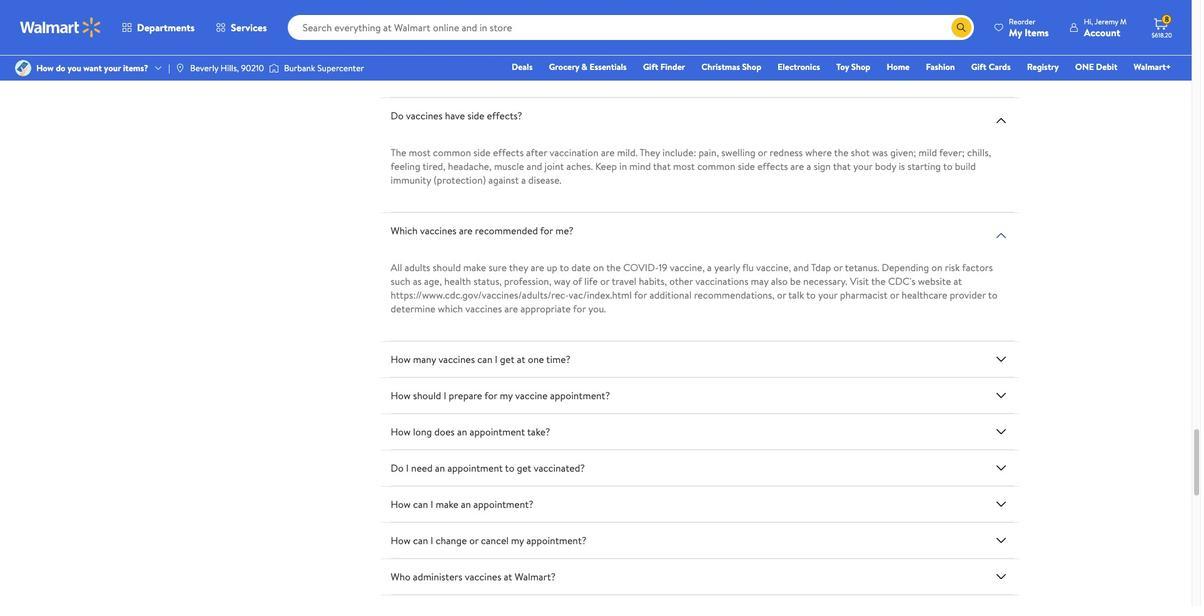 Task type: vqa. For each thing, say whether or not it's contained in the screenshot.
| 95829
no



Task type: locate. For each thing, give the bounding box(es) containing it.
electronics
[[778, 61, 820, 73]]

a inside all adults should make sure they are up to date on the covid-19 vaccine, a yearly flu vaccine, and tdap or tetanus. depending on risk factors such as age, health status, profession, way of life or travel habits, other vaccinations may also be necessary. visit the cdc's website at https://www.cdc.gov/vaccines/adults/rec-vac/index.html for additional recommendations, or talk to your pharmacist or healthcare provider to determine which vaccines are appropriate for you.
[[707, 261, 712, 275]]

0 horizontal spatial and
[[391, 58, 406, 72]]

appointment? up walmart?
[[526, 534, 586, 548]]

as right "finder"
[[688, 58, 697, 72]]

in
[[757, 44, 765, 58], [619, 160, 627, 173]]

do vaccines have side effects? image
[[994, 113, 1009, 128]]

appointment for take?
[[470, 425, 525, 439]]

get left one
[[500, 353, 515, 367]]

on left risk
[[932, 261, 943, 275]]

of inside all adults should make sure they are up to date on the covid-19 vaccine, a yearly flu vaccine, and tdap or tetanus. depending on risk factors such as age, health status, profession, way of life or travel habits, other vaccinations may also be necessary. visit the cdc's website at https://www.cdc.gov/vaccines/adults/rec-vac/index.html for additional recommendations, or talk to your pharmacist or healthcare provider to determine which vaccines are appropriate for you.
[[573, 275, 582, 288]]

take?
[[527, 425, 550, 439]]

profession,
[[504, 275, 552, 288]]

how for how can i change or cancel my appointment?
[[391, 534, 411, 548]]

the left shot
[[834, 146, 849, 160]]

can
[[477, 353, 493, 367], [413, 498, 428, 512], [413, 534, 428, 548]]

0 horizontal spatial of
[[491, 44, 501, 58]]

0 horizontal spatial other
[[669, 275, 693, 288]]

adults
[[405, 261, 430, 275]]

1 vertical spatial do
[[391, 462, 404, 476]]

your inside the most common side effects after vaccination are mild. they include: pain, swelling or redness where the shot was given; mild fever; chills, feeling tired, headache, muscle and joint aches. keep in mind that most common side effects are a sign that your body is starting to build immunity (protection) against a disease.
[[853, 160, 873, 173]]

 image right |
[[175, 63, 185, 73]]

at left walmart?
[[504, 571, 512, 584]]

appointment for to
[[447, 462, 503, 476]]

1 horizontal spatial on
[[932, 261, 943, 275]]

you.
[[588, 302, 606, 316]]

against
[[488, 173, 519, 187]]

1 horizontal spatial make
[[463, 261, 486, 275]]

shop down studied
[[742, 61, 761, 73]]

vaccines are the safest of all medications. before fda licensing, vaccines are studied in larger populations than are other drugs. once licensed and put to use, multiple layers of safety surveillance continue as long as the vaccines are distributed.
[[391, 44, 1001, 72]]

my left vaccine at the left
[[500, 389, 513, 403]]

as right continue
[[655, 58, 664, 72]]

a right against
[[521, 173, 526, 187]]

necessary.
[[803, 275, 848, 288]]

to right put
[[425, 58, 435, 72]]

make inside all adults should make sure they are up to date on the covid-19 vaccine, a yearly flu vaccine, and tdap or tetanus. depending on risk factors such as age, health status, profession, way of life or travel habits, other vaccinations may also be necessary. visit the cdc's website at https://www.cdc.gov/vaccines/adults/rec-vac/index.html for additional recommendations, or talk to your pharmacist or healthcare provider to determine which vaccines are appropriate for you.
[[463, 261, 486, 275]]

on right date
[[593, 261, 604, 275]]

1 horizontal spatial in
[[757, 44, 765, 58]]

effects right swelling at the right
[[757, 160, 788, 173]]

2 gift from the left
[[971, 61, 987, 73]]

1 vertical spatial make
[[436, 498, 459, 512]]

1 gift from the left
[[643, 61, 658, 73]]

2 vertical spatial appointment?
[[526, 534, 586, 548]]

2 vaccine, from the left
[[756, 261, 791, 275]]

in left larger
[[757, 44, 765, 58]]

can left change
[[413, 534, 428, 548]]

2 vertical spatial an
[[461, 498, 471, 512]]

side right have on the left
[[467, 109, 485, 123]]

2 horizontal spatial your
[[853, 160, 873, 173]]

8
[[1165, 14, 1169, 25]]

1 vertical spatial an
[[435, 462, 445, 476]]

0 vertical spatial and
[[391, 58, 406, 72]]

vaccinated?
[[534, 462, 585, 476]]

prepare
[[449, 389, 482, 403]]

finder
[[660, 61, 685, 73]]

1 vertical spatial get
[[500, 353, 515, 367]]

tired,
[[423, 160, 446, 173]]

to right talk
[[806, 288, 816, 302]]

to right up
[[560, 261, 569, 275]]

2 that from the left
[[833, 160, 851, 173]]

0 vertical spatial appointment?
[[550, 389, 610, 403]]

do
[[56, 62, 66, 74]]

i left prepare
[[444, 389, 446, 403]]

and inside vaccines are the safest of all medications. before fda licensing, vaccines are studied in larger populations than are other drugs. once licensed and put to use, multiple layers of safety surveillance continue as long as the vaccines are distributed.
[[391, 58, 406, 72]]

 image right 90210
[[269, 62, 279, 74]]

0 horizontal spatial get
[[440, 8, 454, 21]]

0 vertical spatial other
[[885, 44, 908, 58]]

1 horizontal spatial shop
[[851, 61, 871, 73]]

0 horizontal spatial effects
[[493, 146, 524, 160]]

0 horizontal spatial  image
[[175, 63, 185, 73]]

do i need an appointment to get vaccinated? image
[[994, 461, 1009, 476]]

how many vaccines can i get at one time? image
[[994, 352, 1009, 367]]

me?
[[555, 224, 574, 238]]

how for how can i make an appointment?
[[391, 498, 411, 512]]

or inside the most common side effects after vaccination are mild. they include: pain, swelling or redness where the shot was given; mild fever; chills, feeling tired, headache, muscle and joint aches. keep in mind that most common side effects are a sign that your body is starting to build immunity (protection) against a disease.
[[758, 146, 767, 160]]

covid-
[[623, 261, 659, 275]]

put
[[409, 58, 423, 72]]

how can i make an appointment? image
[[994, 497, 1009, 512]]

should right adults
[[433, 261, 461, 275]]

1 horizontal spatial of
[[522, 58, 531, 72]]

provider
[[950, 288, 986, 302]]

travel
[[612, 275, 637, 288]]

2 horizontal spatial of
[[573, 275, 582, 288]]

or left the redness
[[758, 146, 767, 160]]

and inside all adults should make sure they are up to date on the covid-19 vaccine, a yearly flu vaccine, and tdap or tetanus. depending on risk factors such as age, health status, profession, way of life or travel habits, other vaccinations may also be necessary. visit the cdc's website at https://www.cdc.gov/vaccines/adults/rec-vac/index.html for additional recommendations, or talk to your pharmacist or healthcare provider to determine which vaccines are appropriate for you.
[[793, 261, 809, 275]]

can for make
[[413, 498, 428, 512]]

recommendations,
[[694, 288, 775, 302]]

1 vertical spatial other
[[669, 275, 693, 288]]

make up change
[[436, 498, 459, 512]]

your
[[104, 62, 121, 74], [853, 160, 873, 173], [818, 288, 838, 302]]

0 vertical spatial at
[[954, 275, 962, 288]]

licensing,
[[626, 44, 666, 58]]

account
[[1084, 25, 1121, 39]]

or left talk
[[777, 288, 786, 302]]

vaccine, right 19
[[670, 261, 705, 275]]

essentials
[[590, 61, 627, 73]]

that right mind
[[653, 160, 671, 173]]

to left vaccinated?
[[505, 462, 515, 476]]

0 vertical spatial make
[[463, 261, 486, 275]]

my right cancel on the left bottom
[[511, 534, 524, 548]]

as inside all adults should make sure they are up to date on the covid-19 vaccine, a yearly flu vaccine, and tdap or tetanus. depending on risk factors such as age, health status, profession, way of life or travel habits, other vaccinations may also be necessary. visit the cdc's website at https://www.cdc.gov/vaccines/adults/rec-vac/index.html for additional recommendations, or talk to your pharmacist or healthcare provider to determine which vaccines are appropriate for you.
[[413, 275, 422, 288]]

1 vertical spatial my
[[511, 534, 524, 548]]

and left tdap
[[793, 261, 809, 275]]

vaccine?
[[464, 8, 501, 21]]

side right pain,
[[738, 160, 755, 173]]

joint
[[545, 160, 564, 173]]

1 vertical spatial at
[[517, 353, 525, 367]]

1 horizontal spatial that
[[833, 160, 851, 173]]

can for change
[[413, 534, 428, 548]]

1 do from the top
[[391, 109, 404, 123]]

the
[[447, 44, 461, 58], [699, 58, 713, 72], [834, 146, 849, 160], [606, 261, 621, 275], [871, 275, 886, 288]]

side left muscle
[[474, 146, 491, 160]]

effects up against
[[493, 146, 524, 160]]

0 horizontal spatial shop
[[742, 61, 761, 73]]

gift inside gift cards link
[[971, 61, 987, 73]]

at right website on the top of the page
[[954, 275, 962, 288]]

shop for christmas shop
[[742, 61, 761, 73]]

0 vertical spatial an
[[457, 425, 467, 439]]

1 horizontal spatial vaccine,
[[756, 261, 791, 275]]

shop down than
[[851, 61, 871, 73]]

gift cards link
[[966, 60, 1016, 74]]

as left age,
[[413, 275, 422, 288]]

0 horizontal spatial gift
[[643, 61, 658, 73]]

may
[[751, 275, 769, 288]]

common up (protection)
[[433, 146, 471, 160]]

should
[[433, 261, 461, 275], [413, 389, 441, 403]]

common right "include:"
[[697, 160, 736, 173]]

0 horizontal spatial most
[[409, 146, 431, 160]]

0 horizontal spatial that
[[653, 160, 671, 173]]

0 vertical spatial should
[[433, 261, 461, 275]]

1 vertical spatial in
[[619, 160, 627, 173]]

appointment down how should i prepare for my vaccine appointment?
[[470, 425, 525, 439]]

is it safe to get a vaccine? image
[[994, 12, 1009, 27]]

1 shop from the left
[[742, 61, 761, 73]]

that
[[653, 160, 671, 173], [833, 160, 851, 173]]

change
[[436, 534, 467, 548]]

2 shop from the left
[[851, 61, 871, 73]]

fda
[[604, 44, 623, 58]]

2 vertical spatial can
[[413, 534, 428, 548]]

long inside vaccines are the safest of all medications. before fda licensing, vaccines are studied in larger populations than are other drugs. once licensed and put to use, multiple layers of safety surveillance continue as long as the vaccines are distributed.
[[667, 58, 685, 72]]

build
[[955, 160, 976, 173]]

0 horizontal spatial long
[[413, 425, 432, 439]]

burbank
[[284, 62, 315, 74]]

can up how should i prepare for my vaccine appointment?
[[477, 353, 493, 367]]

an right does
[[457, 425, 467, 439]]

1 vertical spatial can
[[413, 498, 428, 512]]

do up the
[[391, 109, 404, 123]]

appropriate
[[521, 302, 571, 316]]

starting
[[908, 160, 941, 173]]

an up change
[[461, 498, 471, 512]]

$618.20
[[1152, 31, 1172, 39]]

vaccine, right flu
[[756, 261, 791, 275]]

1 vertical spatial appointment
[[447, 462, 503, 476]]

most right the
[[409, 146, 431, 160]]

1 vertical spatial and
[[527, 160, 542, 173]]

all adults should make sure they are up to date on the covid-19 vaccine, a yearly flu vaccine, and tdap or tetanus. depending on risk factors such as age, health status, profession, way of life or travel habits, other vaccinations may also be necessary. visit the cdc's website at https://www.cdc.gov/vaccines/adults/rec-vac/index.html for additional recommendations, or talk to your pharmacist or healthcare provider to determine which vaccines are appropriate for you.
[[391, 261, 998, 316]]

of left all
[[491, 44, 501, 58]]

of left life on the left of page
[[573, 275, 582, 288]]

vaccine
[[515, 389, 548, 403]]

how for how should i prepare for my vaccine appointment?
[[391, 389, 411, 403]]

0 vertical spatial your
[[104, 62, 121, 74]]

status,
[[474, 275, 502, 288]]

and left put
[[391, 58, 406, 72]]

long
[[667, 58, 685, 72], [413, 425, 432, 439]]

2 do from the top
[[391, 462, 404, 476]]

my
[[500, 389, 513, 403], [511, 534, 524, 548]]

get right safe at the top left of the page
[[440, 8, 454, 21]]

0 horizontal spatial on
[[593, 261, 604, 275]]

to left "build"
[[943, 160, 953, 173]]

other up home
[[885, 44, 908, 58]]

2 horizontal spatial and
[[793, 261, 809, 275]]

are
[[431, 44, 444, 58], [707, 44, 721, 58], [869, 44, 882, 58], [755, 58, 768, 72], [601, 146, 615, 160], [791, 160, 804, 173], [459, 224, 473, 238], [531, 261, 544, 275], [504, 302, 518, 316]]

0 horizontal spatial in
[[619, 160, 627, 173]]

which vaccines are recommended for me? image
[[994, 228, 1009, 243]]

are left recommended
[[459, 224, 473, 238]]

do left need
[[391, 462, 404, 476]]

gift down 'licensed'
[[971, 61, 987, 73]]

are down "profession,"
[[504, 302, 518, 316]]

or left cancel on the left bottom
[[469, 534, 479, 548]]

0 horizontal spatial common
[[433, 146, 471, 160]]

how long does an appointment take?
[[391, 425, 550, 439]]

0 vertical spatial my
[[500, 389, 513, 403]]

to inside the most common side effects after vaccination are mild. they include: pain, swelling or redness where the shot was given; mild fever; chills, feeling tired, headache, muscle and joint aches. keep in mind that most common side effects are a sign that your body is starting to build immunity (protection) against a disease.
[[943, 160, 953, 173]]

and left joint
[[527, 160, 542, 173]]

an for need
[[435, 462, 445, 476]]

your down tdap
[[818, 288, 838, 302]]

1 horizontal spatial other
[[885, 44, 908, 58]]

0 horizontal spatial as
[[413, 275, 422, 288]]

common
[[433, 146, 471, 160], [697, 160, 736, 173]]

0 vertical spatial do
[[391, 109, 404, 123]]

an right need
[[435, 462, 445, 476]]

2 vertical spatial and
[[793, 261, 809, 275]]

time?
[[546, 353, 571, 367]]

than
[[847, 44, 866, 58]]

and inside the most common side effects after vaccination are mild. they include: pain, swelling or redness where the shot was given; mild fever; chills, feeling tired, headache, muscle and joint aches. keep in mind that most common side effects are a sign that your body is starting to build immunity (protection) against a disease.
[[527, 160, 542, 173]]

appointment? down time?
[[550, 389, 610, 403]]

are left up
[[531, 261, 544, 275]]

your left body
[[853, 160, 873, 173]]

2 horizontal spatial as
[[688, 58, 697, 72]]

vaccines
[[391, 44, 428, 58]]

an
[[457, 425, 467, 439], [435, 462, 445, 476], [461, 498, 471, 512]]

that right sign
[[833, 160, 851, 173]]

one debit link
[[1070, 60, 1123, 74]]

how do you want your items?
[[36, 62, 148, 74]]

0 horizontal spatial make
[[436, 498, 459, 512]]

how long does an appointment take? image
[[994, 425, 1009, 440]]

1 horizontal spatial long
[[667, 58, 685, 72]]

1 horizontal spatial and
[[527, 160, 542, 173]]

mind
[[629, 160, 651, 173]]

after
[[526, 146, 547, 160]]

0 vertical spatial appointment
[[470, 425, 525, 439]]

how for how do you want your items?
[[36, 62, 54, 74]]

1 horizontal spatial  image
[[269, 62, 279, 74]]

reorder
[[1009, 16, 1036, 27]]

or right life on the left of page
[[600, 275, 610, 288]]

beverly hills, 90210
[[190, 62, 264, 74]]

jeremy
[[1095, 16, 1118, 27]]

an for does
[[457, 425, 467, 439]]

side for effects?
[[467, 109, 485, 123]]

i left change
[[431, 534, 433, 548]]

or right tdap
[[834, 261, 843, 275]]

the
[[391, 146, 406, 160]]

toy
[[836, 61, 849, 73]]

or
[[758, 146, 767, 160], [834, 261, 843, 275], [600, 275, 610, 288], [777, 288, 786, 302], [890, 288, 899, 302], [469, 534, 479, 548]]

2 vertical spatial get
[[517, 462, 531, 476]]

 image
[[15, 60, 31, 76]]

distributed.
[[771, 58, 820, 72]]

1 horizontal spatial your
[[818, 288, 838, 302]]

other inside all adults should make sure they are up to date on the covid-19 vaccine, a yearly flu vaccine, and tdap or tetanus. depending on risk factors such as age, health status, profession, way of life or travel habits, other vaccinations may also be necessary. visit the cdc's website at https://www.cdc.gov/vaccines/adults/rec-vac/index.html for additional recommendations, or talk to your pharmacist or healthcare provider to determine which vaccines are appropriate for you.
[[669, 275, 693, 288]]

the right "finder"
[[699, 58, 713, 72]]

fashion link
[[920, 60, 961, 74]]

which
[[391, 224, 418, 238]]

1 horizontal spatial get
[[500, 353, 515, 367]]

1 horizontal spatial as
[[655, 58, 664, 72]]

long left does
[[413, 425, 432, 439]]

0 vertical spatial in
[[757, 44, 765, 58]]

appointment? for vaccine
[[550, 389, 610, 403]]

services
[[231, 21, 267, 34]]

1 horizontal spatial gift
[[971, 61, 987, 73]]

life
[[584, 275, 598, 288]]

2 horizontal spatial at
[[954, 275, 962, 288]]

up
[[547, 261, 557, 275]]

appointment? up cancel on the left bottom
[[473, 498, 534, 512]]

gift down licensing,
[[643, 61, 658, 73]]

0 horizontal spatial vaccine,
[[670, 261, 705, 275]]

i for prepare
[[444, 389, 446, 403]]

at left one
[[517, 353, 525, 367]]

other right 19
[[669, 275, 693, 288]]

 image
[[269, 62, 279, 74], [175, 63, 185, 73]]

one
[[1075, 61, 1094, 73]]

shop
[[742, 61, 761, 73], [851, 61, 871, 73]]

make left the 'sure'
[[463, 261, 486, 275]]

in left mind
[[619, 160, 627, 173]]

i down need
[[431, 498, 433, 512]]

1 vertical spatial your
[[853, 160, 873, 173]]

of right layers at the left of the page
[[522, 58, 531, 72]]

2 vertical spatial your
[[818, 288, 838, 302]]

you
[[68, 62, 81, 74]]

can down need
[[413, 498, 428, 512]]

a left yearly
[[707, 261, 712, 275]]

2 vertical spatial at
[[504, 571, 512, 584]]

do for do i need an appointment to get vaccinated?
[[391, 462, 404, 476]]

long right licensing,
[[667, 58, 685, 72]]

who
[[391, 571, 411, 584]]

0 horizontal spatial at
[[504, 571, 512, 584]]

0 vertical spatial long
[[667, 58, 685, 72]]

on
[[593, 261, 604, 275], [932, 261, 943, 275]]

the right life on the left of page
[[606, 261, 621, 275]]

of
[[491, 44, 501, 58], [522, 58, 531, 72], [573, 275, 582, 288]]

most left pain,
[[673, 160, 695, 173]]

should down many on the bottom left of the page
[[413, 389, 441, 403]]

1 vertical spatial should
[[413, 389, 441, 403]]

appointment? for my
[[526, 534, 586, 548]]



Task type: describe. For each thing, give the bounding box(es) containing it.
make for should
[[463, 261, 486, 275]]

keep
[[595, 160, 617, 173]]

should inside all adults should make sure they are up to date on the covid-19 vaccine, a yearly flu vaccine, and tdap or tetanus. depending on risk factors such as age, health status, profession, way of life or travel habits, other vaccinations may also be necessary. visit the cdc's website at https://www.cdc.gov/vaccines/adults/rec-vac/index.html for additional recommendations, or talk to your pharmacist or healthcare provider to determine which vaccines are appropriate for you.
[[433, 261, 461, 275]]

are up christmas
[[707, 44, 721, 58]]

mild
[[919, 146, 937, 160]]

do for do vaccines have side effects?
[[391, 109, 404, 123]]

who administers vaccines at walmart?
[[391, 571, 556, 584]]

or down depending
[[890, 288, 899, 302]]

risk
[[945, 261, 960, 275]]

include:
[[663, 146, 696, 160]]

2 horizontal spatial get
[[517, 462, 531, 476]]

gift finder
[[643, 61, 685, 73]]

m
[[1120, 16, 1127, 27]]

does
[[434, 425, 455, 439]]

reorder my items
[[1009, 16, 1049, 39]]

chills,
[[967, 146, 991, 160]]

how for how long does an appointment take?
[[391, 425, 411, 439]]

supercenter
[[317, 62, 364, 74]]

to inside vaccines are the safest of all medications. before fda licensing, vaccines are studied in larger populations than are other drugs. once licensed and put to use, multiple layers of safety surveillance continue as long as the vaccines are distributed.
[[425, 58, 435, 72]]

walmart+
[[1134, 61, 1171, 73]]

are right put
[[431, 44, 444, 58]]

electronics link
[[772, 60, 826, 74]]

for right prepare
[[485, 389, 497, 403]]

need
[[411, 462, 433, 476]]

recommended
[[475, 224, 538, 238]]

pain,
[[699, 146, 719, 160]]

for left "you."
[[573, 302, 586, 316]]

0 horizontal spatial your
[[104, 62, 121, 74]]

0 vertical spatial can
[[477, 353, 493, 367]]

yearly
[[714, 261, 740, 275]]

a left sign
[[807, 160, 811, 173]]

items
[[1025, 25, 1049, 39]]

tdap
[[811, 261, 831, 275]]

website
[[918, 275, 951, 288]]

i for make
[[431, 498, 433, 512]]

the right visit
[[871, 275, 886, 288]]

feeling
[[391, 160, 420, 173]]

for down covid-
[[634, 288, 647, 302]]

departments
[[137, 21, 195, 34]]

sign
[[814, 160, 831, 173]]

1 horizontal spatial effects
[[757, 160, 788, 173]]

Search search field
[[288, 15, 974, 40]]

1 that from the left
[[653, 160, 671, 173]]

effects?
[[487, 109, 522, 123]]

(protection)
[[433, 173, 486, 187]]

1 horizontal spatial at
[[517, 353, 525, 367]]

the left safest
[[447, 44, 461, 58]]

how should i prepare for my vaccine appointment? image
[[994, 389, 1009, 404]]

Walmart Site-Wide search field
[[288, 15, 974, 40]]

other inside vaccines are the safest of all medications. before fda licensing, vaccines are studied in larger populations than are other drugs. once licensed and put to use, multiple layers of safety surveillance continue as long as the vaccines are distributed.
[[885, 44, 908, 58]]

registry link
[[1021, 60, 1065, 74]]

my
[[1009, 25, 1022, 39]]

body
[[875, 160, 896, 173]]

deals link
[[506, 60, 538, 74]]

in inside the most common side effects after vaccination are mild. they include: pain, swelling or redness where the shot was given; mild fever; chills, feeling tired, headache, muscle and joint aches. keep in mind that most common side effects are a sign that your body is starting to build immunity (protection) against a disease.
[[619, 160, 627, 173]]

in inside vaccines are the safest of all medications. before fda licensing, vaccines are studied in larger populations than are other drugs. once licensed and put to use, multiple layers of safety surveillance continue as long as the vaccines are distributed.
[[757, 44, 765, 58]]

is it safe to get a vaccine?
[[391, 8, 501, 21]]

christmas
[[702, 61, 740, 73]]

shop for toy shop
[[851, 61, 871, 73]]

walmart image
[[20, 18, 101, 38]]

home
[[887, 61, 910, 73]]

search icon image
[[956, 23, 966, 33]]

vac/index.html
[[569, 288, 632, 302]]

layers
[[494, 58, 519, 72]]

pharmacist
[[840, 288, 888, 302]]

how can i change or cancel my appointment?
[[391, 534, 586, 548]]

how can i change or cancel my appointment? image
[[994, 534, 1009, 549]]

for left me? at the left
[[540, 224, 553, 238]]

vaccinations
[[695, 275, 749, 288]]

toy shop link
[[831, 60, 876, 74]]

vaccination
[[550, 146, 599, 160]]

are right than
[[869, 44, 882, 58]]

visit
[[850, 275, 869, 288]]

grocery
[[549, 61, 579, 73]]

flu
[[742, 261, 754, 275]]

1 vertical spatial long
[[413, 425, 432, 439]]

https://www.cdc.gov/vaccines/adults/rec-
[[391, 288, 569, 302]]

cards
[[989, 61, 1011, 73]]

hi, jeremy m account
[[1084, 16, 1127, 39]]

be
[[790, 275, 801, 288]]

grocery & essentials link
[[543, 60, 632, 74]]

age,
[[424, 275, 442, 288]]

home link
[[881, 60, 915, 74]]

want
[[83, 62, 102, 74]]

your inside all adults should make sure they are up to date on the covid-19 vaccine, a yearly flu vaccine, and tdap or tetanus. depending on risk factors such as age, health status, profession, way of life or travel habits, other vaccinations may also be necessary. visit the cdc's website at https://www.cdc.gov/vaccines/adults/rec-vac/index.html for additional recommendations, or talk to your pharmacist or healthcare provider to determine which vaccines are appropriate for you.
[[818, 288, 838, 302]]

1 vaccine, from the left
[[670, 261, 705, 275]]

to right provider
[[988, 288, 998, 302]]

side for effects
[[474, 146, 491, 160]]

muscle
[[494, 160, 524, 173]]

additional
[[649, 288, 692, 302]]

headache,
[[448, 160, 492, 173]]

make for i
[[436, 498, 459, 512]]

surveillance
[[562, 58, 613, 72]]

which
[[438, 302, 463, 316]]

0 vertical spatial get
[[440, 8, 454, 21]]

gift for gift cards
[[971, 61, 987, 73]]

1 horizontal spatial most
[[673, 160, 695, 173]]

before
[[572, 44, 601, 58]]

cancel
[[481, 534, 509, 548]]

 image for beverly hills, 90210
[[175, 63, 185, 73]]

at inside all adults should make sure they are up to date on the covid-19 vaccine, a yearly flu vaccine, and tdap or tetanus. depending on risk factors such as age, health status, profession, way of life or travel habits, other vaccinations may also be necessary. visit the cdc's website at https://www.cdc.gov/vaccines/adults/rec-vac/index.html for additional recommendations, or talk to your pharmacist or healthcare provider to determine which vaccines are appropriate for you.
[[954, 275, 962, 288]]

are right studied
[[755, 58, 768, 72]]

19
[[659, 261, 668, 275]]

i up how should i prepare for my vaccine appointment?
[[495, 353, 498, 367]]

burbank supercenter
[[284, 62, 364, 74]]

8 $618.20
[[1152, 14, 1172, 39]]

vaccines inside all adults should make sure they are up to date on the covid-19 vaccine, a yearly flu vaccine, and tdap or tetanus. depending on risk factors such as age, health status, profession, way of life or travel habits, other vaccinations may also be necessary. visit the cdc's website at https://www.cdc.gov/vaccines/adults/rec-vac/index.html for additional recommendations, or talk to your pharmacist or healthcare provider to determine which vaccines are appropriate for you.
[[466, 302, 502, 316]]

hi,
[[1084, 16, 1093, 27]]

departments button
[[111, 13, 205, 43]]

1 on from the left
[[593, 261, 604, 275]]

christmas shop link
[[696, 60, 767, 74]]

safety
[[533, 58, 560, 72]]

a left vaccine?
[[457, 8, 462, 21]]

all
[[391, 261, 402, 275]]

how for how many vaccines can i get at one time?
[[391, 353, 411, 367]]

date
[[572, 261, 591, 275]]

gift for gift finder
[[643, 61, 658, 73]]

use,
[[437, 58, 454, 72]]

shot
[[851, 146, 870, 160]]

i for change
[[431, 534, 433, 548]]

i left need
[[406, 462, 409, 476]]

toy shop
[[836, 61, 871, 73]]

are left sign
[[791, 160, 804, 173]]

is
[[391, 8, 397, 21]]

the inside the most common side effects after vaccination are mild. they include: pain, swelling or redness where the shot was given; mild fever; chills, feeling tired, headache, muscle and joint aches. keep in mind that most common side effects are a sign that your body is starting to build immunity (protection) against a disease.
[[834, 146, 849, 160]]

gift finder link
[[637, 60, 691, 74]]

once
[[939, 44, 963, 58]]

to right safe at the top left of the page
[[428, 8, 437, 21]]

larger
[[767, 44, 792, 58]]

the most common side effects after vaccination are mild. they include: pain, swelling or redness where the shot was given; mild fever; chills, feeling tired, headache, muscle and joint aches. keep in mind that most common side effects are a sign that your body is starting to build immunity (protection) against a disease.
[[391, 146, 991, 187]]

deals
[[512, 61, 533, 73]]

1 vertical spatial appointment?
[[473, 498, 534, 512]]

are left mild. on the right top
[[601, 146, 615, 160]]

who administers vaccines at walmart? image
[[994, 570, 1009, 585]]

sure
[[489, 261, 507, 275]]

safest
[[464, 44, 489, 58]]

1 horizontal spatial common
[[697, 160, 736, 173]]

 image for burbank supercenter
[[269, 62, 279, 74]]

2 on from the left
[[932, 261, 943, 275]]

was
[[872, 146, 888, 160]]

continue
[[615, 58, 653, 72]]

where
[[805, 146, 832, 160]]

items?
[[123, 62, 148, 74]]

such
[[391, 275, 410, 288]]



